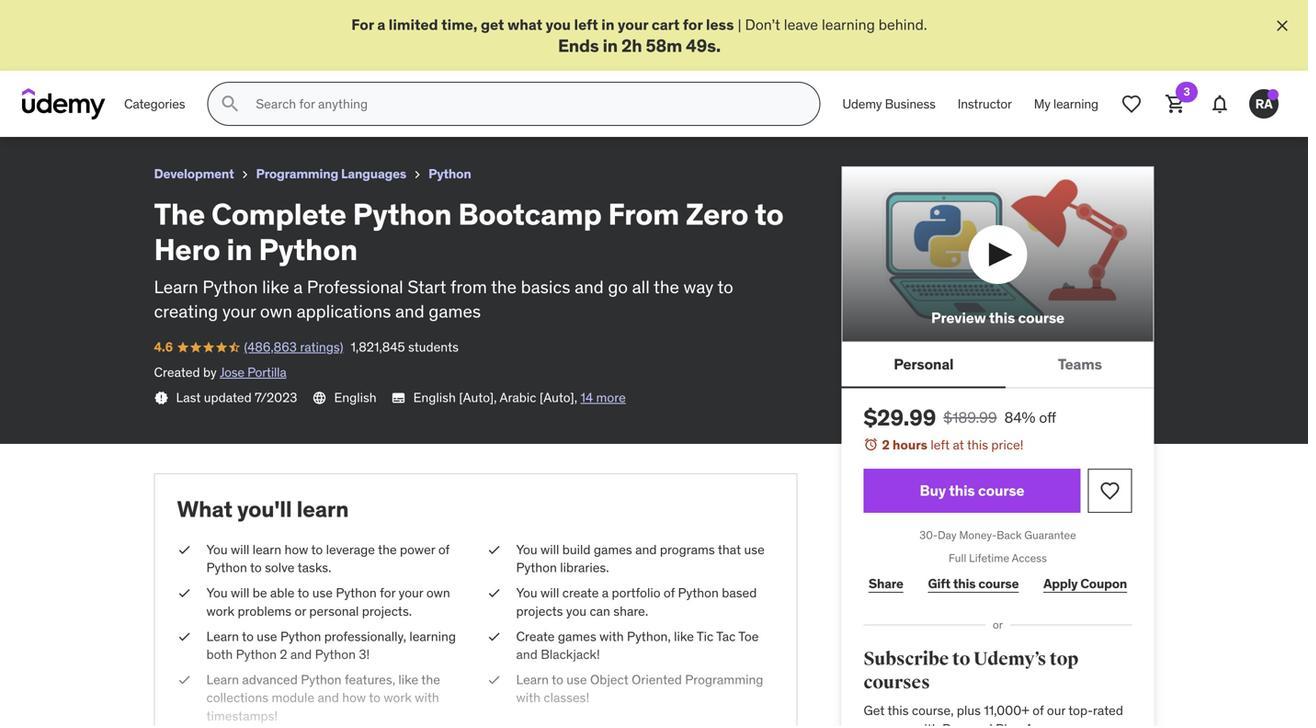 Task type: describe. For each thing, give the bounding box(es) containing it.
you for you will be able to use python for your own work problems or personal projects.
[[207, 585, 228, 602]]

the right all
[[654, 276, 680, 298]]

collections
[[207, 690, 269, 707]]

our
[[1048, 703, 1066, 720]]

personal button
[[842, 343, 1006, 387]]

python,
[[627, 629, 671, 645]]

of inside you will create a portfolio of python based projects you can share.
[[664, 585, 675, 602]]

with inside subscribe to udemy's top courses get this course, plus 11,000+ of our top-rated courses, with personal plan.
[[916, 721, 940, 727]]

teams
[[1059, 355, 1103, 374]]

price!
[[992, 437, 1024, 453]]

and inside you will build games and programs that use python libraries.
[[636, 542, 657, 558]]

learning inside my learning link
[[1054, 96, 1099, 112]]

lifetime
[[970, 551, 1010, 566]]

0 horizontal spatial programming
[[256, 166, 339, 182]]

python up advanced
[[236, 647, 277, 663]]

and inside create games with python, like tic tac toe and blackjack!
[[516, 647, 538, 663]]

$29.99
[[864, 404, 937, 432]]

courses,
[[864, 721, 912, 727]]

don't
[[746, 15, 781, 34]]

my learning link
[[1024, 82, 1110, 126]]

less
[[706, 15, 734, 34]]

$189.99
[[944, 408, 998, 427]]

get
[[481, 15, 505, 34]]

with inside learn to use object oriented programming with classes!
[[516, 690, 541, 707]]

money-
[[960, 528, 997, 543]]

0 vertical spatial wishlist image
[[1121, 93, 1143, 115]]

14
[[581, 390, 593, 406]]

to inside learn advanced python features, like the collections module and how to work with timestamps!
[[369, 690, 381, 707]]

the for the complete python bootcamp from zero to hero in python learn python like a professional  start from the basics and go all the way to creating your own applications and games
[[154, 196, 205, 233]]

at
[[953, 437, 965, 453]]

own inside you will be able to use python for your own work problems or personal projects.
[[427, 585, 450, 602]]

closed captions image
[[392, 391, 406, 406]]

of inside subscribe to udemy's top courses get this course, plus 11,000+ of our top-rated courses, with personal plan.
[[1033, 703, 1044, 720]]

in for the complete python bootcamp from zero to hero in python learn python like a professional  start from the basics and go all the way to creating your own applications and games
[[227, 231, 252, 268]]

python up professional at the top left
[[259, 231, 358, 268]]

timestamps!
[[207, 708, 278, 725]]

created by jose portilla
[[154, 364, 287, 381]]

you for you will learn how to leverage the power of python to solve tasks.
[[207, 542, 228, 558]]

off
[[1040, 408, 1057, 427]]

like for create games with python, like tic tac toe and blackjack!
[[674, 629, 694, 645]]

power
[[400, 542, 436, 558]]

can
[[590, 603, 611, 620]]

this for gift
[[954, 576, 976, 593]]

learn inside the complete python bootcamp from zero to hero in python learn python like a professional  start from the basics and go all the way to creating your own applications and games
[[154, 276, 198, 298]]

last
[[176, 390, 201, 406]]

updated
[[204, 390, 252, 406]]

you'll
[[237, 496, 292, 523]]

learn for learn advanced python features, like the collections module and how to work with timestamps!
[[207, 672, 239, 689]]

xsmall image for create games with python, like tic tac toe and blackjack!
[[487, 628, 502, 646]]

for a limited time, get what you left in your cart for less | don't leave learning behind. ends in 2h 58m 49s .
[[352, 15, 928, 56]]

coupon
[[1081, 576, 1128, 593]]

get
[[864, 703, 885, 720]]

how inside you will learn how to leverage the power of python to solve tasks.
[[285, 542, 308, 558]]

30-day money-back guarantee full lifetime access
[[920, 528, 1077, 566]]

you will create a portfolio of python based projects you can share.
[[516, 585, 757, 620]]

course for preview this course
[[1019, 308, 1065, 327]]

udemy
[[843, 96, 883, 112]]

1 horizontal spatial or
[[993, 618, 1004, 633]]

30-
[[920, 528, 938, 543]]

1 vertical spatial wishlist image
[[1100, 480, 1122, 502]]

this for buy
[[950, 481, 976, 500]]

udemy business link
[[832, 82, 947, 126]]

zero for the complete python bootcamp from zero to hero in python learn python like a professional  start from the basics and go all the way to creating your own applications and games
[[686, 196, 749, 233]]

preview this course
[[932, 308, 1065, 327]]

alarm image
[[864, 437, 879, 452]]

jose
[[220, 364, 245, 381]]

in for for a limited time, get what you left in your cart for less | don't leave learning behind. ends in 2h 58m 49s .
[[602, 15, 615, 34]]

$29.99 $189.99 84% off
[[864, 404, 1057, 432]]

oriented
[[632, 672, 682, 689]]

rated
[[1094, 703, 1124, 720]]

and down start
[[396, 300, 425, 322]]

personal
[[309, 603, 359, 620]]

own inside the complete python bootcamp from zero to hero in python learn python like a professional  start from the basics and go all the way to creating your own applications and games
[[260, 300, 293, 322]]

will for learn
[[231, 542, 250, 558]]

hero for the complete python bootcamp from zero to hero in python
[[337, 8, 370, 27]]

.
[[716, 34, 721, 56]]

xsmall image left be
[[177, 585, 192, 603]]

xsmall image right development link
[[238, 168, 253, 182]]

to inside subscribe to udemy's top courses get this course, plus 11,000+ of our top-rated courses, with personal plan.
[[953, 648, 971, 671]]

will for build
[[541, 542, 560, 558]]

subscribe
[[864, 648, 950, 671]]

ra link
[[1243, 82, 1287, 126]]

course for buy this course
[[979, 481, 1025, 500]]

apply coupon button
[[1039, 566, 1133, 603]]

development
[[154, 166, 234, 182]]

advanced
[[242, 672, 298, 689]]

3
[[1184, 85, 1191, 99]]

with inside learn advanced python features, like the collections module and how to work with timestamps!
[[415, 690, 440, 707]]

[auto]
[[540, 390, 575, 406]]

last updated 7/2023
[[176, 390, 298, 406]]

tac
[[717, 629, 736, 645]]

what
[[508, 15, 543, 34]]

the complete python bootcamp from zero to hero in python
[[15, 8, 440, 27]]

guarantee
[[1025, 528, 1077, 543]]

this right at
[[968, 437, 989, 453]]

3 link
[[1154, 82, 1199, 126]]

portfolio
[[612, 585, 661, 602]]

you for you will build games and programs that use python libraries.
[[516, 542, 538, 558]]

programs
[[660, 542, 715, 558]]

jose portilla link
[[220, 364, 287, 381]]

your inside "for a limited time, get what you left in your cart for less | don't leave learning behind. ends in 2h 58m 49s ."
[[618, 15, 649, 34]]

like inside the complete python bootcamp from zero to hero in python learn python like a professional  start from the basics and go all the way to creating your own applications and games
[[262, 276, 289, 298]]

programming languages link
[[256, 163, 407, 186]]

day
[[938, 528, 957, 543]]

this for preview
[[990, 308, 1016, 327]]

personal inside subscribe to udemy's top courses get this course, plus 11,000+ of our top-rated courses, with personal plan.
[[943, 721, 993, 727]]

you inside "for a limited time, get what you left in your cart for less | don't leave learning behind. ends in 2h 58m 49s ."
[[546, 15, 571, 34]]

ends
[[558, 34, 599, 56]]

leave
[[784, 15, 819, 34]]

share.
[[614, 603, 649, 620]]

udemy's
[[974, 648, 1047, 671]]

top-
[[1069, 703, 1094, 720]]

time,
[[442, 15, 478, 34]]

behind.
[[879, 15, 928, 34]]

learn to use object oriented programming with classes!
[[516, 672, 764, 707]]

categories
[[124, 96, 185, 112]]

xsmall image left 'create' at bottom left
[[487, 585, 502, 603]]

build
[[563, 542, 591, 558]]

close image
[[1274, 17, 1292, 35]]

you inside you will create a portfolio of python based projects you can share.
[[567, 603, 587, 620]]

use inside you will be able to use python for your own work problems or personal projects.
[[312, 585, 333, 602]]

from for the complete python bootcamp from zero to hero in python
[[245, 8, 281, 27]]

teams button
[[1006, 343, 1155, 387]]

programming inside learn to use object oriented programming with classes!
[[686, 672, 764, 689]]

buy
[[920, 481, 947, 500]]

create
[[563, 585, 599, 602]]

learn for learn to use object oriented programming with classes!
[[516, 672, 549, 689]]

games inside the complete python bootcamp from zero to hero in python learn python like a professional  start from the basics and go all the way to creating your own applications and games
[[429, 300, 481, 322]]

your inside you will be able to use python for your own work problems or personal projects.
[[399, 585, 424, 602]]

be
[[253, 585, 267, 602]]

in for the complete python bootcamp from zero to hero in python
[[374, 8, 387, 27]]

to inside you will be able to use python for your own work problems or personal projects.
[[298, 585, 309, 602]]

2 hours left at this price!
[[883, 437, 1024, 453]]

learn advanced python features, like the collections module and how to work with timestamps!
[[207, 672, 441, 725]]

what you'll learn
[[177, 496, 349, 523]]

xsmall image for learn to use object oriented programming with classes!
[[487, 672, 502, 690]]

or inside you will be able to use python for your own work problems or personal projects.
[[295, 603, 306, 620]]

python up creating
[[203, 276, 258, 298]]

python right languages
[[429, 166, 471, 182]]

that
[[718, 542, 742, 558]]

able
[[270, 585, 295, 602]]

learn for you'll
[[297, 496, 349, 523]]

hours
[[893, 437, 928, 453]]

for inside you will be able to use python for your own work problems or personal projects.
[[380, 585, 396, 602]]

this inside subscribe to udemy's top courses get this course, plus 11,000+ of our top-rated courses, with personal plan.
[[888, 703, 909, 720]]



Task type: vqa. For each thing, say whether or not it's contained in the screenshot.
the middle Method
no



Task type: locate. For each thing, give the bounding box(es) containing it.
and right module
[[318, 690, 339, 707]]

1 horizontal spatial how
[[342, 690, 366, 707]]

english [auto], arabic [auto] , 14 more
[[414, 390, 626, 406]]

and left programs
[[636, 542, 657, 558]]

will
[[231, 542, 250, 558], [541, 542, 560, 558], [231, 585, 250, 602], [541, 585, 560, 602]]

learn inside learn advanced python features, like the collections module and how to work with timestamps!
[[207, 672, 239, 689]]

like up the (486,863
[[262, 276, 289, 298]]

python down personal in the bottom of the page
[[281, 629, 321, 645]]

hero
[[337, 8, 370, 27], [154, 231, 220, 268]]

bootcamp up submit search 'icon'
[[169, 8, 241, 27]]

2 horizontal spatial a
[[602, 585, 609, 602]]

your up projects.
[[399, 585, 424, 602]]

classes!
[[544, 690, 590, 707]]

you down 'create' at bottom left
[[567, 603, 587, 620]]

games inside create games with python, like tic tac toe and blackjack!
[[558, 629, 597, 645]]

personal down plus
[[943, 721, 993, 727]]

1 vertical spatial a
[[294, 276, 303, 298]]

0 vertical spatial work
[[207, 603, 235, 620]]

1 vertical spatial for
[[380, 585, 396, 602]]

2h 58m 49s
[[622, 34, 716, 56]]

like inside learn advanced python features, like the collections module and how to work with timestamps!
[[399, 672, 419, 689]]

0 horizontal spatial own
[[260, 300, 293, 322]]

xsmall image for you will build games and programs that use python libraries.
[[487, 541, 502, 559]]

you down what
[[207, 542, 228, 558]]

1 vertical spatial the
[[154, 196, 205, 233]]

in left limited
[[374, 8, 387, 27]]

and inside learn to use python professionally, learning both python 2 and python 3!
[[291, 647, 312, 663]]

games inside you will build games and programs that use python libraries.
[[594, 542, 633, 558]]

start
[[408, 276, 447, 298]]

hero inside the complete python bootcamp from zero to hero in python learn python like a professional  start from the basics and go all the way to creating your own applications and games
[[154, 231, 220, 268]]

from
[[245, 8, 281, 27], [608, 196, 680, 233]]

use right that
[[745, 542, 765, 558]]

will inside you will be able to use python for your own work problems or personal projects.
[[231, 585, 250, 602]]

my learning
[[1035, 96, 1099, 112]]

1 vertical spatial hero
[[154, 231, 220, 268]]

python
[[115, 8, 165, 27], [390, 8, 440, 27], [429, 166, 471, 182], [353, 196, 452, 233], [259, 231, 358, 268], [203, 276, 258, 298], [207, 560, 247, 576], [516, 560, 557, 576], [336, 585, 377, 602], [678, 585, 719, 602], [281, 629, 321, 645], [236, 647, 277, 663], [315, 647, 356, 663], [301, 672, 342, 689]]

learn up creating
[[154, 276, 198, 298]]

use inside learn to use python professionally, learning both python 2 and python 3!
[[257, 629, 277, 645]]

course up teams
[[1019, 308, 1065, 327]]

complete inside the complete python bootcamp from zero to hero in python learn python like a professional  start from the basics and go all the way to creating your own applications and games
[[212, 196, 347, 233]]

ratings)
[[300, 339, 344, 356]]

84%
[[1005, 408, 1036, 427]]

your left cart
[[618, 15, 649, 34]]

11,000+
[[985, 703, 1030, 720]]

learning down projects.
[[410, 629, 456, 645]]

how down features,
[[342, 690, 366, 707]]

from inside the complete python bootcamp from zero to hero in python learn python like a professional  start from the basics and go all the way to creating your own applications and games
[[608, 196, 680, 233]]

english for english [auto], arabic [auto] , 14 more
[[414, 390, 456, 406]]

or
[[295, 603, 306, 620], [993, 618, 1004, 633]]

python up categories
[[115, 8, 165, 27]]

left inside "for a limited time, get what you left in your cart for less | don't leave learning behind. ends in 2h 58m 49s ."
[[574, 15, 599, 34]]

2 horizontal spatial of
[[1033, 703, 1044, 720]]

will inside you will learn how to leverage the power of python to solve tasks.
[[231, 542, 250, 558]]

python inside you will create a portfolio of python based projects you can share.
[[678, 585, 719, 602]]

learning right leave
[[822, 15, 876, 34]]

|
[[738, 15, 742, 34]]

instructor
[[958, 96, 1013, 112]]

0 vertical spatial personal
[[894, 355, 954, 374]]

programming down tac
[[686, 672, 764, 689]]

14 more button
[[581, 389, 626, 407]]

hero for the complete python bootcamp from zero to hero in python learn python like a professional  start from the basics and go all the way to creating your own applications and games
[[154, 231, 220, 268]]

1 horizontal spatial learning
[[822, 15, 876, 34]]

0 horizontal spatial of
[[439, 542, 450, 558]]

xsmall image
[[154, 391, 169, 406], [177, 541, 192, 559], [487, 541, 502, 559], [177, 628, 192, 646], [487, 628, 502, 646], [177, 672, 192, 690], [487, 672, 502, 690]]

0 horizontal spatial or
[[295, 603, 306, 620]]

english right course language image
[[334, 390, 377, 406]]

a inside "for a limited time, get what you left in your cart for less | don't leave learning behind. ends in 2h 58m 49s ."
[[377, 15, 386, 34]]

blackjack!
[[541, 647, 600, 663]]

a up applications on the top of the page
[[294, 276, 303, 298]]

for left less
[[683, 15, 703, 34]]

xsmall image for learn to use python professionally, learning both python 2 and python 3!
[[177, 628, 192, 646]]

course up back at the bottom right
[[979, 481, 1025, 500]]

english right closed captions image
[[414, 390, 456, 406]]

0 horizontal spatial learn
[[253, 542, 282, 558]]

gift
[[929, 576, 951, 593]]

0 horizontal spatial for
[[380, 585, 396, 602]]

0 vertical spatial complete
[[44, 8, 112, 27]]

the inside you will learn how to leverage the power of python to solve tasks.
[[378, 542, 397, 558]]

python inside you will be able to use python for your own work problems or personal projects.
[[336, 585, 377, 602]]

own up the (486,863
[[260, 300, 293, 322]]

this right "gift"
[[954, 576, 976, 593]]

how
[[285, 542, 308, 558], [342, 690, 366, 707]]

1 vertical spatial programming
[[686, 672, 764, 689]]

2 vertical spatial games
[[558, 629, 597, 645]]

2 horizontal spatial your
[[618, 15, 649, 34]]

python inside learn advanced python features, like the collections module and how to work with timestamps!
[[301, 672, 342, 689]]

1 horizontal spatial english
[[414, 390, 456, 406]]

work
[[207, 603, 235, 620], [384, 690, 412, 707]]

0 horizontal spatial learning
[[410, 629, 456, 645]]

python down languages
[[353, 196, 452, 233]]

zero up way
[[686, 196, 749, 233]]

personal
[[894, 355, 954, 374], [943, 721, 993, 727]]

the complete python bootcamp from zero to hero in python learn python like a professional  start from the basics and go all the way to creating your own applications and games
[[154, 196, 784, 322]]

to inside learn to use python professionally, learning both python 2 and python 3!
[[242, 629, 254, 645]]

of left the our
[[1033, 703, 1044, 720]]

1 horizontal spatial hero
[[337, 8, 370, 27]]

development link
[[154, 163, 234, 186]]

1 horizontal spatial work
[[384, 690, 412, 707]]

course down lifetime
[[979, 576, 1020, 593]]

1 horizontal spatial of
[[664, 585, 675, 602]]

the left power
[[378, 542, 397, 558]]

of right "portfolio"
[[664, 585, 675, 602]]

0 horizontal spatial from
[[245, 8, 281, 27]]

1 vertical spatial from
[[608, 196, 680, 233]]

you up projects
[[516, 585, 538, 602]]

problems
[[238, 603, 292, 620]]

use up classes!
[[567, 672, 587, 689]]

0 horizontal spatial like
[[262, 276, 289, 298]]

1 vertical spatial you
[[567, 603, 587, 620]]

zero left for
[[284, 8, 316, 27]]

and
[[575, 276, 604, 298], [396, 300, 425, 322], [636, 542, 657, 558], [291, 647, 312, 663], [516, 647, 538, 663], [318, 690, 339, 707]]

personal inside button
[[894, 355, 954, 374]]

2 vertical spatial learning
[[410, 629, 456, 645]]

like right features,
[[399, 672, 419, 689]]

of inside you will learn how to leverage the power of python to solve tasks.
[[439, 542, 450, 558]]

learn up solve
[[253, 542, 282, 558]]

1 horizontal spatial 2
[[883, 437, 890, 453]]

share button
[[864, 566, 909, 603]]

own down power
[[427, 585, 450, 602]]

learning inside "for a limited time, get what you left in your cart for less | don't leave learning behind. ends in 2h 58m 49s ."
[[822, 15, 876, 34]]

course,
[[912, 703, 954, 720]]

programming languages
[[256, 166, 407, 182]]

1 horizontal spatial your
[[399, 585, 424, 602]]

udemy image
[[22, 88, 106, 120]]

0 horizontal spatial 2
[[280, 647, 287, 663]]

1 horizontal spatial complete
[[212, 196, 347, 233]]

apply
[[1044, 576, 1078, 593]]

learn inside learn to use python professionally, learning both python 2 and python 3!
[[207, 629, 239, 645]]

0 horizontal spatial how
[[285, 542, 308, 558]]

0 horizontal spatial work
[[207, 603, 235, 620]]

0 vertical spatial games
[[429, 300, 481, 322]]

you will learn how to leverage the power of python to solve tasks.
[[207, 542, 450, 576]]

0 vertical spatial like
[[262, 276, 289, 298]]

the for the complete python bootcamp from zero to hero in python
[[15, 8, 41, 27]]

0 vertical spatial zero
[[284, 8, 316, 27]]

this inside "button"
[[990, 308, 1016, 327]]

learn up the leverage
[[297, 496, 349, 523]]

in down development link
[[227, 231, 252, 268]]

xsmall image
[[238, 168, 253, 182], [410, 168, 425, 182], [177, 585, 192, 603], [487, 585, 502, 603]]

for up projects.
[[380, 585, 396, 602]]

bootcamp for the complete python bootcamp from zero to hero in python learn python like a professional  start from the basics and go all the way to creating your own applications and games
[[458, 196, 602, 233]]

xsmall image for learn advanced python features, like the collections module and how to work with timestamps!
[[177, 672, 192, 690]]

the
[[491, 276, 517, 298], [654, 276, 680, 298], [378, 542, 397, 558], [422, 672, 441, 689]]

hero up creating
[[154, 231, 220, 268]]

course for gift this course
[[979, 576, 1020, 593]]

0 vertical spatial 2
[[883, 437, 890, 453]]

will down what you'll learn
[[231, 542, 250, 558]]

,
[[575, 390, 578, 406]]

0 vertical spatial how
[[285, 542, 308, 558]]

solve
[[265, 560, 295, 576]]

zero
[[284, 8, 316, 27], [686, 196, 749, 233]]

0 horizontal spatial zero
[[284, 8, 316, 27]]

1 vertical spatial personal
[[943, 721, 993, 727]]

for inside "for a limited time, get what you left in your cart for less | don't leave learning behind. ends in 2h 58m 49s ."
[[683, 15, 703, 34]]

your up the (486,863
[[222, 300, 256, 322]]

2
[[883, 437, 890, 453], [280, 647, 287, 663]]

python inside you will learn how to leverage the power of python to solve tasks.
[[207, 560, 247, 576]]

learn to use python professionally, learning both python 2 and python 3!
[[207, 629, 456, 663]]

of right power
[[439, 542, 450, 558]]

python inside you will build games and programs that use python libraries.
[[516, 560, 557, 576]]

bootcamp for the complete python bootcamp from zero to hero in python
[[169, 8, 241, 27]]

will inside you will build games and programs that use python libraries.
[[541, 542, 560, 558]]

limited
[[389, 15, 438, 34]]

bootcamp
[[169, 8, 241, 27], [458, 196, 602, 233]]

0 vertical spatial left
[[574, 15, 599, 34]]

you left be
[[207, 585, 228, 602]]

work inside learn advanced python features, like the collections module and how to work with timestamps!
[[384, 690, 412, 707]]

python left solve
[[207, 560, 247, 576]]

projects.
[[362, 603, 412, 620]]

share
[[869, 576, 904, 593]]

1,821,845 students
[[351, 339, 459, 356]]

you for you will create a portfolio of python based projects you can share.
[[516, 585, 538, 602]]

the right from
[[491, 276, 517, 298]]

2 vertical spatial course
[[979, 576, 1020, 593]]

will for be
[[231, 585, 250, 602]]

notifications image
[[1210, 93, 1232, 115]]

learning inside learn to use python professionally, learning both python 2 and python 3!
[[410, 629, 456, 645]]

in left cart
[[602, 15, 615, 34]]

1 vertical spatial own
[[427, 585, 450, 602]]

way
[[684, 276, 714, 298]]

0 vertical spatial a
[[377, 15, 386, 34]]

work down features,
[[384, 690, 412, 707]]

this up courses,
[[888, 703, 909, 720]]

top
[[1050, 648, 1079, 671]]

0 horizontal spatial hero
[[154, 231, 220, 268]]

you inside you will create a portfolio of python based projects you can share.
[[516, 585, 538, 602]]

work inside you will be able to use python for your own work problems or personal projects.
[[207, 603, 235, 620]]

games up blackjack! at the left of page
[[558, 629, 597, 645]]

0 vertical spatial your
[[618, 15, 649, 34]]

learning right my
[[1054, 96, 1099, 112]]

1 vertical spatial how
[[342, 690, 366, 707]]

1 vertical spatial 2
[[280, 647, 287, 663]]

creating
[[154, 300, 218, 322]]

to inside learn to use object oriented programming with classes!
[[552, 672, 564, 689]]

learn up collections
[[207, 672, 239, 689]]

you inside you will build games and programs that use python libraries.
[[516, 542, 538, 558]]

1 horizontal spatial programming
[[686, 672, 764, 689]]

python up projects
[[516, 560, 557, 576]]

or left personal in the bottom of the page
[[295, 603, 306, 620]]

course inside "button"
[[1019, 308, 1065, 327]]

0 horizontal spatial left
[[574, 15, 599, 34]]

(486,863
[[244, 339, 297, 356]]

based
[[722, 585, 757, 602]]

1 vertical spatial zero
[[686, 196, 749, 233]]

cart
[[652, 15, 680, 34]]

a inside you will create a portfolio of python based projects you can share.
[[602, 585, 609, 602]]

learn for will
[[253, 542, 282, 558]]

1 horizontal spatial left
[[931, 437, 950, 453]]

1 horizontal spatial like
[[399, 672, 419, 689]]

1 horizontal spatial from
[[608, 196, 680, 233]]

preview
[[932, 308, 987, 327]]

complete down 'programming languages' link
[[212, 196, 347, 233]]

and down create
[[516, 647, 538, 663]]

and left go
[[575, 276, 604, 298]]

a inside the complete python bootcamp from zero to hero in python learn python like a professional  start from the basics and go all the way to creating your own applications and games
[[294, 276, 303, 298]]

will up projects
[[541, 585, 560, 602]]

1 vertical spatial work
[[384, 690, 412, 707]]

more
[[597, 390, 626, 406]]

module
[[272, 690, 315, 707]]

in inside the complete python bootcamp from zero to hero in python learn python like a professional  start from the basics and go all the way to creating your own applications and games
[[227, 231, 252, 268]]

bootcamp inside the complete python bootcamp from zero to hero in python learn python like a professional  start from the basics and go all the way to creating your own applications and games
[[458, 196, 602, 233]]

a up can
[[602, 585, 609, 602]]

you up ends
[[546, 15, 571, 34]]

the right features,
[[422, 672, 441, 689]]

0 horizontal spatial english
[[334, 390, 377, 406]]

learn up classes!
[[516, 672, 549, 689]]

your
[[618, 15, 649, 34], [222, 300, 256, 322], [399, 585, 424, 602]]

python left based
[[678, 585, 719, 602]]

and up advanced
[[291, 647, 312, 663]]

categories button
[[113, 82, 196, 126]]

1 horizontal spatial bootcamp
[[458, 196, 602, 233]]

basics
[[521, 276, 571, 298]]

english for english
[[334, 390, 377, 406]]

0 vertical spatial for
[[683, 15, 703, 34]]

0 horizontal spatial the
[[15, 8, 41, 27]]

1 horizontal spatial own
[[427, 585, 450, 602]]

complete up udemy image
[[44, 8, 112, 27]]

2 horizontal spatial learning
[[1054, 96, 1099, 112]]

0 vertical spatial own
[[260, 300, 293, 322]]

0 vertical spatial you
[[546, 15, 571, 34]]

1 vertical spatial games
[[594, 542, 633, 558]]

python up personal in the bottom of the page
[[336, 585, 377, 602]]

games down from
[[429, 300, 481, 322]]

0 horizontal spatial a
[[294, 276, 303, 298]]

languages
[[341, 166, 407, 182]]

like inside create games with python, like tic tac toe and blackjack!
[[674, 629, 694, 645]]

wishlist image
[[1121, 93, 1143, 115], [1100, 480, 1122, 502]]

0 horizontal spatial your
[[222, 300, 256, 322]]

hero left limited
[[337, 8, 370, 27]]

use inside learn to use object oriented programming with classes!
[[567, 672, 587, 689]]

0 vertical spatial the
[[15, 8, 41, 27]]

complete for the complete python bootcamp from zero to hero in python
[[44, 8, 112, 27]]

complete for the complete python bootcamp from zero to hero in python learn python like a professional  start from the basics and go all the way to creating your own applications and games
[[212, 196, 347, 233]]

apply coupon
[[1044, 576, 1128, 593]]

0 horizontal spatial bootcamp
[[169, 8, 241, 27]]

2 vertical spatial like
[[399, 672, 419, 689]]

1 horizontal spatial learn
[[297, 496, 349, 523]]

in
[[374, 8, 387, 27], [602, 15, 615, 34], [603, 34, 618, 56], [227, 231, 252, 268]]

you have alerts image
[[1268, 89, 1280, 100]]

python up module
[[301, 672, 342, 689]]

1 vertical spatial course
[[979, 481, 1025, 500]]

zero inside the complete python bootcamp from zero to hero in python learn python like a professional  start from the basics and go all the way to creating your own applications and games
[[686, 196, 749, 233]]

buy this course button
[[864, 469, 1081, 513]]

left up ends
[[574, 15, 599, 34]]

1 vertical spatial of
[[664, 585, 675, 602]]

tab list containing personal
[[842, 343, 1155, 389]]

learn inside you will learn how to leverage the power of python to solve tasks.
[[253, 542, 282, 558]]

2 up advanced
[[280, 647, 287, 663]]

and inside learn advanced python features, like the collections module and how to work with timestamps!
[[318, 690, 339, 707]]

python left 3!
[[315, 647, 356, 663]]

both
[[207, 647, 233, 663]]

learn
[[154, 276, 198, 298], [207, 629, 239, 645], [207, 672, 239, 689], [516, 672, 549, 689]]

left left at
[[931, 437, 950, 453]]

2 vertical spatial of
[[1033, 703, 1044, 720]]

0 vertical spatial bootcamp
[[169, 8, 241, 27]]

1 vertical spatial like
[[674, 629, 694, 645]]

instructor link
[[947, 82, 1024, 126]]

you left build
[[516, 542, 538, 558]]

will left build
[[541, 542, 560, 558]]

learning
[[822, 15, 876, 34], [1054, 96, 1099, 112], [410, 629, 456, 645]]

xsmall image for you will learn how to leverage the power of python to solve tasks.
[[177, 541, 192, 559]]

0 vertical spatial learn
[[297, 496, 349, 523]]

preview this course button
[[842, 167, 1155, 343]]

the inside the complete python bootcamp from zero to hero in python learn python like a professional  start from the basics and go all the way to creating your own applications and games
[[154, 196, 205, 233]]

libraries.
[[560, 560, 609, 576]]

you
[[207, 542, 228, 558], [516, 542, 538, 558], [207, 585, 228, 602], [516, 585, 538, 602]]

1 vertical spatial your
[[222, 300, 256, 322]]

course inside button
[[979, 481, 1025, 500]]

use down problems at the bottom of page
[[257, 629, 277, 645]]

xsmall image for last updated 7/2023
[[154, 391, 169, 406]]

0 vertical spatial course
[[1019, 308, 1065, 327]]

how inside learn advanced python features, like the collections module and how to work with timestamps!
[[342, 690, 366, 707]]

2 english from the left
[[414, 390, 456, 406]]

1 vertical spatial left
[[931, 437, 950, 453]]

like for learn advanced python features, like the collections module and how to work with timestamps!
[[399, 672, 419, 689]]

0 vertical spatial from
[[245, 8, 281, 27]]

like left tic
[[674, 629, 694, 645]]

1 horizontal spatial a
[[377, 15, 386, 34]]

1 vertical spatial learn
[[253, 542, 282, 558]]

1 vertical spatial complete
[[212, 196, 347, 233]]

1 english from the left
[[334, 390, 377, 406]]

2 right alarm image
[[883, 437, 890, 453]]

2 inside learn to use python professionally, learning both python 2 and python 3!
[[280, 647, 287, 663]]

will for create
[[541, 585, 560, 602]]

personal down 'preview'
[[894, 355, 954, 374]]

use inside you will build games and programs that use python libraries.
[[745, 542, 765, 558]]

from for the complete python bootcamp from zero to hero in python learn python like a professional  start from the basics and go all the way to creating your own applications and games
[[608, 196, 680, 233]]

business
[[885, 96, 936, 112]]

your inside the complete python bootcamp from zero to hero in python learn python like a professional  start from the basics and go all the way to creating your own applications and games
[[222, 300, 256, 322]]

4.6
[[154, 339, 173, 356]]

the inside learn advanced python features, like the collections module and how to work with timestamps!
[[422, 672, 441, 689]]

from
[[451, 276, 487, 298]]

you inside you will be able to use python for your own work problems or personal projects.
[[207, 585, 228, 602]]

learn up "both"
[[207, 629, 239, 645]]

1 horizontal spatial for
[[683, 15, 703, 34]]

you inside you will learn how to leverage the power of python to solve tasks.
[[207, 542, 228, 558]]

will left be
[[231, 585, 250, 602]]

this inside button
[[950, 481, 976, 500]]

games up libraries. at the left bottom of the page
[[594, 542, 633, 558]]

students
[[408, 339, 459, 356]]

learn for learn to use python professionally, learning both python 2 and python 3!
[[207, 629, 239, 645]]

projects
[[516, 603, 563, 620]]

0 horizontal spatial complete
[[44, 8, 112, 27]]

in right ends
[[603, 34, 618, 56]]

bootcamp up basics
[[458, 196, 602, 233]]

tab list
[[842, 343, 1155, 389]]

with inside create games with python, like tic tac toe and blackjack!
[[600, 629, 624, 645]]

1 vertical spatial learning
[[1054, 96, 1099, 112]]

0 vertical spatial programming
[[256, 166, 339, 182]]

or up udemy's
[[993, 618, 1004, 633]]

Search for anything text field
[[252, 88, 798, 120]]

what
[[177, 496, 233, 523]]

1 horizontal spatial zero
[[686, 196, 749, 233]]

0 vertical spatial of
[[439, 542, 450, 558]]

full
[[949, 551, 967, 566]]

programming left languages
[[256, 166, 339, 182]]

object
[[591, 672, 629, 689]]

2 vertical spatial your
[[399, 585, 424, 602]]

python left time,
[[390, 8, 440, 27]]

1 vertical spatial bootcamp
[[458, 196, 602, 233]]

plus
[[957, 703, 981, 720]]

gift this course
[[929, 576, 1020, 593]]

will inside you will create a portfolio of python based projects you can share.
[[541, 585, 560, 602]]

shopping cart with 3 items image
[[1165, 93, 1188, 115]]

xsmall image left 'python' link on the left top
[[410, 168, 425, 182]]

zero for the complete python bootcamp from zero to hero in python
[[284, 8, 316, 27]]

1 horizontal spatial the
[[154, 196, 205, 233]]

2 vertical spatial a
[[602, 585, 609, 602]]

course language image
[[312, 391, 327, 406]]

features,
[[345, 672, 396, 689]]

0 vertical spatial hero
[[337, 8, 370, 27]]

learn inside learn to use object oriented programming with classes!
[[516, 672, 549, 689]]

submit search image
[[219, 93, 241, 115]]

this right "buy"
[[950, 481, 976, 500]]

7/2023
[[255, 390, 298, 406]]



